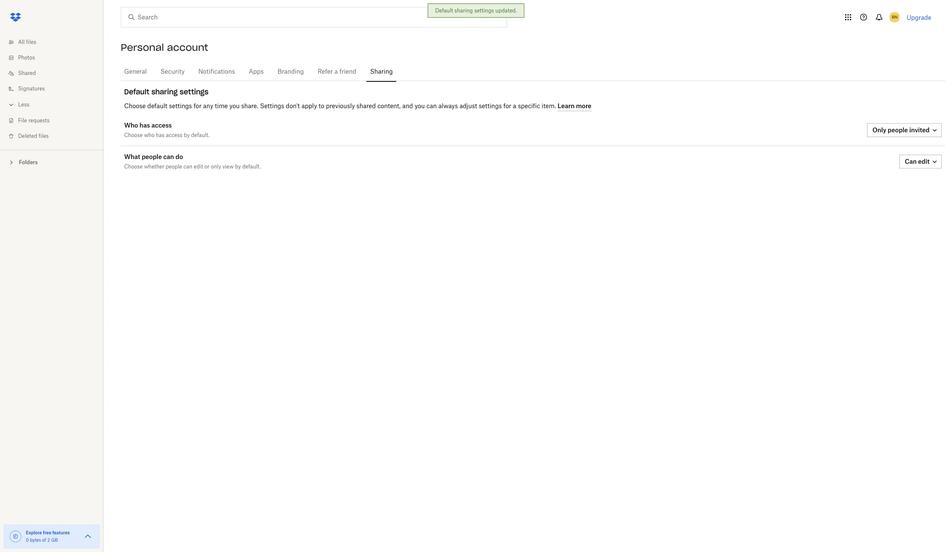 Task type: describe. For each thing, give the bounding box(es) containing it.
1 you from the left
[[229, 103, 240, 109]]

sharing tab
[[367, 62, 396, 82]]

settings for default sharing settings
[[180, 88, 209, 96]]

requests
[[28, 118, 50, 123]]

previously
[[326, 103, 355, 109]]

only people invited
[[873, 126, 930, 134]]

view
[[222, 164, 234, 169]]

apps
[[249, 69, 264, 75]]

1 vertical spatial access
[[166, 133, 182, 138]]

dropbox image
[[7, 9, 24, 26]]

default sharing settings
[[124, 88, 209, 96]]

0 vertical spatial has
[[140, 122, 150, 129]]

tab list containing general
[[121, 60, 945, 82]]

bn
[[892, 14, 898, 20]]

deleted
[[18, 134, 37, 139]]

files for deleted files
[[39, 134, 49, 139]]

quota usage element
[[9, 530, 22, 544]]

file requests link
[[7, 113, 103, 129]]

all files link
[[7, 34, 103, 50]]

photos link
[[7, 50, 103, 66]]

upgrade
[[907, 14, 931, 21]]

only
[[873, 126, 886, 134]]

who
[[144, 133, 154, 138]]

free
[[43, 530, 51, 536]]

only people invited button
[[867, 123, 942, 137]]

learn
[[558, 102, 575, 109]]

whether
[[144, 164, 164, 169]]

can
[[905, 158, 917, 165]]

less image
[[7, 100, 16, 109]]

bn button
[[888, 10, 902, 24]]

settings for choose default settings for any time you share. settings don't apply to previously shared content, and you can always adjust settings for a specific item. learn more
[[169, 103, 192, 109]]

content,
[[378, 103, 401, 109]]

1 horizontal spatial people
[[166, 164, 182, 169]]

share.
[[241, 103, 258, 109]]

by inside what people can do choose whether people can edit or only view by default.
[[235, 164, 241, 169]]

personal
[[121, 41, 164, 53]]

default for default sharing settings updated.
[[435, 7, 453, 14]]

choose inside the choose default settings for any time you share. settings don't apply to previously shared content, and you can always adjust settings for a specific item. learn more
[[124, 103, 146, 109]]

0 vertical spatial access
[[151, 122, 172, 129]]

shared
[[18, 71, 36, 76]]

what people can do choose whether people can edit or only view by default.
[[124, 153, 261, 169]]

sharing for default sharing settings updated.
[[455, 7, 473, 14]]

signatures
[[18, 86, 45, 91]]

item.
[[542, 103, 556, 109]]

default
[[147, 103, 167, 109]]

only
[[211, 164, 221, 169]]

branding
[[278, 69, 304, 75]]

security
[[161, 69, 185, 75]]

shared link
[[7, 66, 103, 81]]

deleted files link
[[7, 129, 103, 144]]

2 vertical spatial can
[[184, 164, 192, 169]]

general tab
[[121, 62, 150, 82]]

Search text field
[[138, 13, 489, 22]]

by inside who has access choose who has access by default.
[[184, 133, 190, 138]]

default for default sharing settings
[[124, 88, 149, 96]]

don't
[[286, 103, 300, 109]]

2 for from the left
[[503, 103, 511, 109]]

invited
[[909, 126, 930, 134]]

choose inside what people can do choose whether people can edit or only view by default.
[[124, 164, 143, 169]]

security tab
[[157, 62, 188, 82]]

general
[[124, 69, 147, 75]]

specific
[[518, 103, 540, 109]]

apply
[[302, 103, 317, 109]]

can edit button
[[900, 155, 942, 169]]

settings for default sharing settings updated.
[[474, 7, 494, 14]]

2
[[47, 539, 50, 543]]

1 for from the left
[[194, 103, 202, 109]]

edit inside dropdown button
[[918, 158, 930, 165]]

people for only
[[888, 126, 908, 134]]

do
[[176, 153, 183, 160]]

what
[[124, 153, 140, 160]]

refer a friend
[[318, 69, 356, 75]]



Task type: vqa. For each thing, say whether or not it's contained in the screenshot.
people
yes



Task type: locate. For each thing, give the bounding box(es) containing it.
files right all
[[26, 40, 36, 45]]

people
[[888, 126, 908, 134], [142, 153, 162, 160], [166, 164, 182, 169]]

2 horizontal spatial people
[[888, 126, 908, 134]]

0 horizontal spatial for
[[194, 103, 202, 109]]

refer a friend tab
[[314, 62, 360, 82]]

default. up what people can do choose whether people can edit or only view by default.
[[191, 133, 210, 138]]

access up do
[[166, 133, 182, 138]]

1 vertical spatial a
[[513, 103, 516, 109]]

settings
[[260, 103, 284, 109]]

who has access choose who has access by default.
[[124, 122, 210, 138]]

1 horizontal spatial files
[[39, 134, 49, 139]]

gb
[[51, 539, 58, 543]]

files for all files
[[26, 40, 36, 45]]

a left specific
[[513, 103, 516, 109]]

1 vertical spatial files
[[39, 134, 49, 139]]

choose inside who has access choose who has access by default.
[[124, 133, 143, 138]]

file
[[18, 118, 27, 123]]

explore free features 0 bytes of 2 gb
[[26, 530, 70, 543]]

people right "only"
[[888, 126, 908, 134]]

1 vertical spatial can
[[163, 153, 174, 160]]

0 horizontal spatial you
[[229, 103, 240, 109]]

1 choose from the top
[[124, 103, 146, 109]]

choose down who
[[124, 133, 143, 138]]

0 vertical spatial can
[[427, 103, 437, 109]]

tab list
[[121, 60, 945, 82]]

has up who
[[140, 122, 150, 129]]

0 vertical spatial sharing
[[455, 7, 473, 14]]

sharing
[[455, 7, 473, 14], [151, 88, 178, 96]]

0 horizontal spatial default.
[[191, 133, 210, 138]]

all files
[[18, 40, 36, 45]]

default. inside what people can do choose whether people can edit or only view by default.
[[242, 164, 261, 169]]

settings right adjust
[[479, 103, 502, 109]]

adjust
[[460, 103, 477, 109]]

0 horizontal spatial has
[[140, 122, 150, 129]]

1 horizontal spatial for
[[503, 103, 511, 109]]

folders button
[[0, 156, 103, 169]]

personal account
[[121, 41, 208, 53]]

choose default settings for any time you share. settings don't apply to previously shared content, and you can always adjust settings for a specific item. learn more
[[124, 102, 592, 109]]

a inside the choose default settings for any time you share. settings don't apply to previously shared content, and you can always adjust settings for a specific item. learn more
[[513, 103, 516, 109]]

0
[[26, 539, 29, 543]]

0 vertical spatial files
[[26, 40, 36, 45]]

refer
[[318, 69, 333, 75]]

1 horizontal spatial by
[[235, 164, 241, 169]]

for
[[194, 103, 202, 109], [503, 103, 511, 109]]

can inside the choose default settings for any time you share. settings don't apply to previously shared content, and you can always adjust settings for a specific item. learn more
[[427, 103, 437, 109]]

1 vertical spatial default.
[[242, 164, 261, 169]]

a inside tab
[[335, 69, 338, 75]]

can
[[427, 103, 437, 109], [163, 153, 174, 160], [184, 164, 192, 169]]

all
[[18, 40, 25, 45]]

0 horizontal spatial by
[[184, 133, 190, 138]]

deleted files
[[18, 134, 49, 139]]

1 vertical spatial default
[[124, 88, 149, 96]]

explore
[[26, 530, 42, 536]]

access up who
[[151, 122, 172, 129]]

for left specific
[[503, 103, 511, 109]]

sharing left updated.
[[455, 7, 473, 14]]

1 horizontal spatial you
[[415, 103, 425, 109]]

2 horizontal spatial can
[[427, 103, 437, 109]]

photos
[[18, 55, 35, 60]]

0 horizontal spatial files
[[26, 40, 36, 45]]

by
[[184, 133, 190, 138], [235, 164, 241, 169]]

choose down what
[[124, 164, 143, 169]]

1 horizontal spatial sharing
[[455, 7, 473, 14]]

settings up any
[[180, 88, 209, 96]]

list
[[0, 29, 103, 150]]

features
[[52, 530, 70, 536]]

1 horizontal spatial can
[[184, 164, 192, 169]]

0 horizontal spatial default
[[124, 88, 149, 96]]

edit inside what people can do choose whether people can edit or only view by default.
[[194, 164, 203, 169]]

by up what people can do choose whether people can edit or only view by default.
[[184, 133, 190, 138]]

branding tab
[[274, 62, 307, 82]]

0 horizontal spatial edit
[[194, 164, 203, 169]]

can left or
[[184, 164, 192, 169]]

default
[[435, 7, 453, 14], [124, 88, 149, 96]]

sharing
[[370, 69, 393, 75]]

0 vertical spatial people
[[888, 126, 908, 134]]

edit left or
[[194, 164, 203, 169]]

1 horizontal spatial default.
[[242, 164, 261, 169]]

0 vertical spatial default.
[[191, 133, 210, 138]]

always
[[438, 103, 458, 109]]

0 vertical spatial a
[[335, 69, 338, 75]]

2 vertical spatial people
[[166, 164, 182, 169]]

settings left updated.
[[474, 7, 494, 14]]

has right who
[[156, 133, 165, 138]]

0 vertical spatial choose
[[124, 103, 146, 109]]

1 horizontal spatial a
[[513, 103, 516, 109]]

time
[[215, 103, 228, 109]]

files right deleted
[[39, 134, 49, 139]]

account
[[167, 41, 208, 53]]

you
[[229, 103, 240, 109], [415, 103, 425, 109]]

people inside "dropdown button"
[[888, 126, 908, 134]]

0 horizontal spatial can
[[163, 153, 174, 160]]

edit right can
[[918, 158, 930, 165]]

0 vertical spatial by
[[184, 133, 190, 138]]

default. right view
[[242, 164, 261, 169]]

file requests
[[18, 118, 50, 123]]

0 horizontal spatial a
[[335, 69, 338, 75]]

0 horizontal spatial sharing
[[151, 88, 178, 96]]

more
[[576, 102, 592, 109]]

1 vertical spatial people
[[142, 153, 162, 160]]

1 horizontal spatial has
[[156, 133, 165, 138]]

shared
[[357, 103, 376, 109]]

a right refer
[[335, 69, 338, 75]]

sharing up default
[[151, 88, 178, 96]]

settings
[[474, 7, 494, 14], [180, 88, 209, 96], [169, 103, 192, 109], [479, 103, 502, 109]]

less
[[18, 102, 29, 107]]

a
[[335, 69, 338, 75], [513, 103, 516, 109]]

2 vertical spatial choose
[[124, 164, 143, 169]]

1 vertical spatial by
[[235, 164, 241, 169]]

you right time
[[229, 103, 240, 109]]

signatures link
[[7, 81, 103, 97]]

access
[[151, 122, 172, 129], [166, 133, 182, 138]]

can edit
[[905, 158, 930, 165]]

updated.
[[495, 7, 517, 14]]

list containing all files
[[0, 29, 103, 150]]

any
[[203, 103, 213, 109]]

default sharing settings updated.
[[435, 7, 517, 14]]

files
[[26, 40, 36, 45], [39, 134, 49, 139]]

choose
[[124, 103, 146, 109], [124, 133, 143, 138], [124, 164, 143, 169]]

friend
[[340, 69, 356, 75]]

who
[[124, 122, 138, 129]]

settings down default sharing settings
[[169, 103, 192, 109]]

people for what
[[142, 153, 162, 160]]

default. inside who has access choose who has access by default.
[[191, 133, 210, 138]]

or
[[205, 164, 209, 169]]

folders
[[19, 159, 38, 166]]

to
[[319, 103, 324, 109]]

default.
[[191, 133, 210, 138], [242, 164, 261, 169]]

learn more button
[[558, 101, 592, 111]]

1 horizontal spatial default
[[435, 7, 453, 14]]

choose up who
[[124, 103, 146, 109]]

people down do
[[166, 164, 182, 169]]

sharing for default sharing settings
[[151, 88, 178, 96]]

notifications tab
[[195, 62, 238, 82]]

upgrade link
[[907, 14, 931, 21]]

has
[[140, 122, 150, 129], [156, 133, 165, 138]]

0 horizontal spatial people
[[142, 153, 162, 160]]

can left always
[[427, 103, 437, 109]]

and
[[402, 103, 413, 109]]

1 vertical spatial has
[[156, 133, 165, 138]]

3 choose from the top
[[124, 164, 143, 169]]

0 vertical spatial default
[[435, 7, 453, 14]]

people up whether
[[142, 153, 162, 160]]

by right view
[[235, 164, 241, 169]]

of
[[42, 539, 46, 543]]

2 choose from the top
[[124, 133, 143, 138]]

2 you from the left
[[415, 103, 425, 109]]

you right and
[[415, 103, 425, 109]]

1 horizontal spatial edit
[[918, 158, 930, 165]]

1 vertical spatial choose
[[124, 133, 143, 138]]

apps tab
[[245, 62, 267, 82]]

for left any
[[194, 103, 202, 109]]

edit
[[918, 158, 930, 165], [194, 164, 203, 169]]

can left do
[[163, 153, 174, 160]]

1 vertical spatial sharing
[[151, 88, 178, 96]]

notifications
[[198, 69, 235, 75]]

bytes
[[30, 539, 41, 543]]



